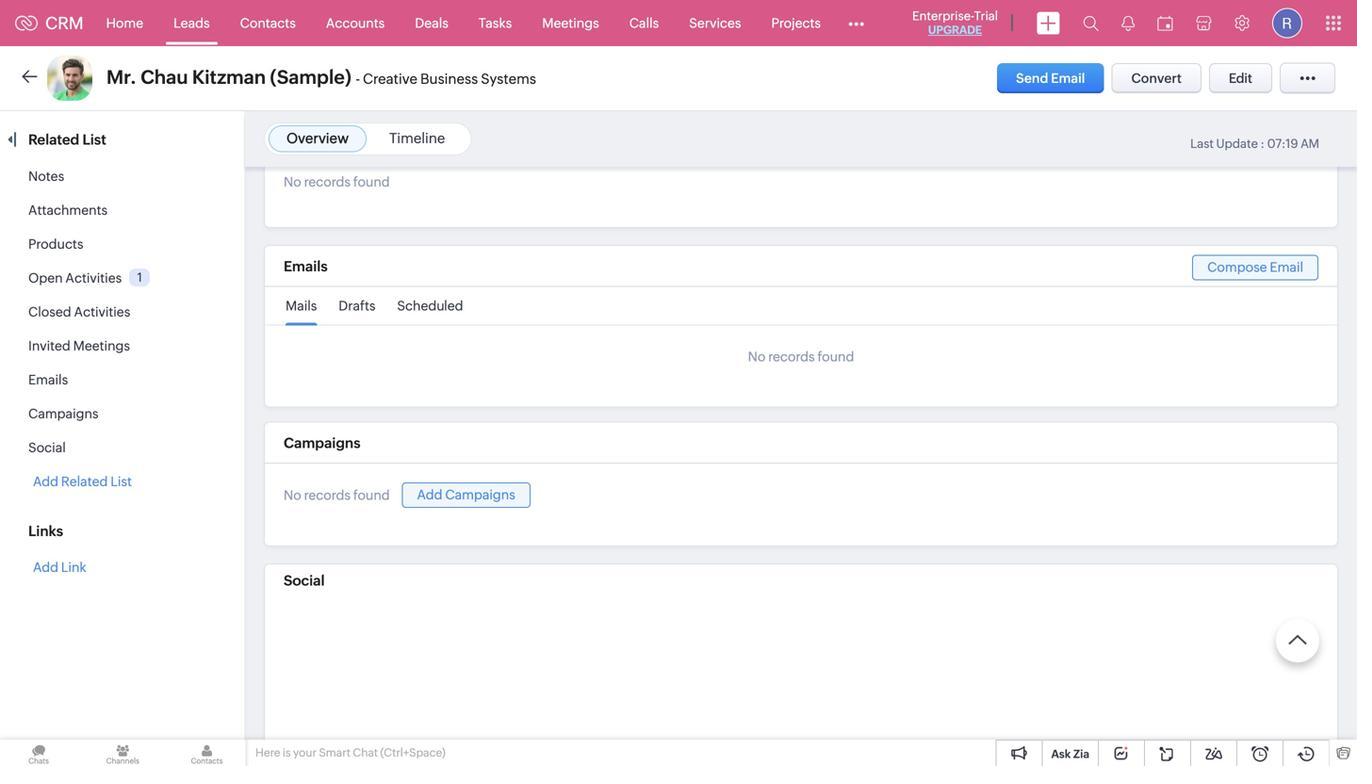 Task type: vqa. For each thing, say whether or not it's contained in the screenshot.
Name at the left top of the page
no



Task type: describe. For each thing, give the bounding box(es) containing it.
(ctrl+space)
[[381, 747, 446, 760]]

open activities link
[[28, 271, 122, 286]]

add for add link
[[33, 560, 58, 575]]

1 vertical spatial no records found
[[748, 349, 855, 364]]

email for compose email
[[1270, 260, 1304, 275]]

1 vertical spatial campaigns
[[284, 435, 361, 451]]

last update : 07:19 am
[[1191, 137, 1320, 151]]

convert button
[[1112, 63, 1202, 93]]

send email
[[1017, 71, 1086, 86]]

leads
[[174, 16, 210, 31]]

mr. chau kitzman (sample) - creative business systems
[[107, 66, 536, 88]]

contacts link
[[225, 0, 311, 46]]

invited meetings link
[[28, 339, 130, 354]]

enterprise-
[[913, 9, 975, 23]]

is
[[283, 747, 291, 760]]

add link
[[33, 560, 86, 575]]

send
[[1017, 71, 1049, 86]]

compose
[[1208, 260, 1268, 275]]

here
[[256, 747, 280, 760]]

here is your smart chat (ctrl+space)
[[256, 747, 446, 760]]

timeline link
[[389, 130, 445, 147]]

social link
[[28, 440, 66, 455]]

0 horizontal spatial campaigns
[[28, 406, 99, 421]]

invited meetings
[[28, 339, 130, 354]]

:
[[1261, 137, 1265, 151]]

attachments link
[[28, 203, 108, 218]]

create menu element
[[1026, 0, 1072, 46]]

deals
[[415, 16, 449, 31]]

create menu image
[[1037, 12, 1061, 34]]

home
[[106, 16, 143, 31]]

projects
[[772, 16, 821, 31]]

your
[[293, 747, 317, 760]]

projects link
[[757, 0, 836, 46]]

closed activities link
[[28, 305, 130, 320]]

(sample)
[[270, 66, 352, 88]]

mr.
[[107, 66, 137, 88]]

link
[[61, 560, 86, 575]]

email for send email
[[1052, 71, 1086, 86]]

activities for open activities
[[65, 271, 122, 286]]

invited
[[28, 339, 71, 354]]

systems
[[481, 71, 536, 87]]

crm
[[45, 13, 84, 33]]

add related list
[[33, 474, 132, 489]]

contacts image
[[168, 740, 246, 767]]

chat
[[353, 747, 378, 760]]

add for add campaigns
[[417, 487, 443, 502]]

timeline
[[389, 130, 445, 147]]

2 vertical spatial records
[[304, 488, 351, 503]]

crm link
[[15, 13, 84, 33]]

closed
[[28, 305, 71, 320]]

1 vertical spatial records
[[769, 349, 815, 364]]

-
[[356, 71, 360, 87]]

campaigns link
[[28, 406, 99, 421]]

emails link
[[28, 372, 68, 388]]

services link
[[674, 0, 757, 46]]

Other Modules field
[[836, 8, 877, 38]]

home link
[[91, 0, 159, 46]]

attachments
[[28, 203, 108, 218]]

leads link
[[159, 0, 225, 46]]

0 vertical spatial found
[[353, 175, 390, 190]]

chau
[[141, 66, 188, 88]]

zia
[[1074, 748, 1090, 761]]

calendar image
[[1158, 16, 1174, 31]]

overview
[[287, 130, 349, 147]]

0 vertical spatial no
[[284, 175, 301, 190]]

profile element
[[1262, 0, 1314, 46]]

upgrade
[[929, 24, 983, 36]]

0 vertical spatial records
[[304, 175, 351, 190]]

open activities
[[28, 271, 122, 286]]

last
[[1191, 137, 1214, 151]]



Task type: locate. For each thing, give the bounding box(es) containing it.
creative
[[363, 71, 418, 87]]

1 vertical spatial no
[[748, 349, 766, 364]]

0 vertical spatial related
[[28, 132, 79, 148]]

0 vertical spatial social
[[28, 440, 66, 455]]

activities up the invited meetings
[[74, 305, 130, 320]]

1
[[137, 270, 142, 285]]

1 vertical spatial emails
[[28, 372, 68, 388]]

email inside 'button'
[[1052, 71, 1086, 86]]

2 vertical spatial no
[[284, 488, 301, 503]]

emails
[[284, 258, 328, 275], [28, 372, 68, 388]]

search element
[[1072, 0, 1111, 46]]

edit button
[[1210, 63, 1273, 93]]

0 horizontal spatial list
[[82, 132, 106, 148]]

1 horizontal spatial emails
[[284, 258, 328, 275]]

smart
[[319, 747, 351, 760]]

kitzman
[[192, 66, 266, 88]]

scheduled
[[397, 298, 463, 313]]

0 vertical spatial activities
[[65, 271, 122, 286]]

overview link
[[287, 130, 349, 147]]

emails up mails
[[284, 258, 328, 275]]

chats image
[[0, 740, 78, 767]]

found
[[353, 175, 390, 190], [818, 349, 855, 364], [353, 488, 390, 503]]

0 vertical spatial campaigns
[[28, 406, 99, 421]]

enterprise-trial upgrade
[[913, 9, 999, 36]]

07:19
[[1268, 137, 1299, 151]]

related
[[28, 132, 79, 148], [61, 474, 108, 489]]

no records found
[[284, 175, 390, 190], [748, 349, 855, 364], [284, 488, 390, 503]]

email right 'send'
[[1052, 71, 1086, 86]]

1 vertical spatial related
[[61, 474, 108, 489]]

business
[[420, 71, 478, 87]]

list
[[82, 132, 106, 148], [111, 474, 132, 489]]

2 vertical spatial no records found
[[284, 488, 390, 503]]

1 horizontal spatial meetings
[[542, 16, 599, 31]]

calls link
[[615, 0, 674, 46]]

meetings link
[[527, 0, 615, 46]]

activities up closed activities link
[[65, 271, 122, 286]]

1 horizontal spatial email
[[1270, 260, 1304, 275]]

ask zia
[[1052, 748, 1090, 761]]

add inside add campaigns link
[[417, 487, 443, 502]]

search image
[[1083, 15, 1099, 31]]

add campaigns
[[417, 487, 516, 502]]

accounts
[[326, 16, 385, 31]]

profile image
[[1273, 8, 1303, 38]]

no
[[284, 175, 301, 190], [748, 349, 766, 364], [284, 488, 301, 503]]

1 vertical spatial social
[[284, 573, 325, 589]]

1 horizontal spatial list
[[111, 474, 132, 489]]

2 vertical spatial found
[[353, 488, 390, 503]]

am
[[1301, 137, 1320, 151]]

products
[[28, 237, 83, 252]]

drafts
[[339, 298, 376, 313]]

1 horizontal spatial social
[[284, 573, 325, 589]]

0 horizontal spatial meetings
[[73, 339, 130, 354]]

related up notes link
[[28, 132, 79, 148]]

add campaigns link
[[402, 483, 531, 508]]

signals image
[[1122, 15, 1135, 31]]

channels image
[[84, 740, 162, 767]]

meetings
[[542, 16, 599, 31], [73, 339, 130, 354]]

1 vertical spatial found
[[818, 349, 855, 364]]

closed activities
[[28, 305, 130, 320]]

update
[[1217, 137, 1259, 151]]

0 horizontal spatial social
[[28, 440, 66, 455]]

add
[[33, 474, 58, 489], [417, 487, 443, 502], [33, 560, 58, 575]]

records
[[304, 175, 351, 190], [769, 349, 815, 364], [304, 488, 351, 503]]

products link
[[28, 237, 83, 252]]

notes
[[28, 169, 64, 184]]

edit
[[1229, 71, 1253, 86]]

social
[[28, 440, 66, 455], [284, 573, 325, 589]]

add for add related list
[[33, 474, 58, 489]]

convert
[[1132, 71, 1182, 86]]

meetings left the calls link
[[542, 16, 599, 31]]

mails
[[286, 298, 317, 313]]

contacts
[[240, 16, 296, 31]]

send email button
[[998, 63, 1105, 93]]

notes link
[[28, 169, 64, 184]]

1 vertical spatial meetings
[[73, 339, 130, 354]]

logo image
[[15, 16, 38, 31]]

ask
[[1052, 748, 1071, 761]]

0 vertical spatial emails
[[284, 258, 328, 275]]

1 horizontal spatial campaigns
[[284, 435, 361, 451]]

trial
[[975, 9, 999, 23]]

email right compose
[[1270, 260, 1304, 275]]

0 horizontal spatial email
[[1052, 71, 1086, 86]]

calls
[[630, 16, 659, 31]]

compose email
[[1208, 260, 1304, 275]]

related down social link
[[61, 474, 108, 489]]

emails down the invited
[[28, 372, 68, 388]]

signals element
[[1111, 0, 1147, 46]]

0 horizontal spatial emails
[[28, 372, 68, 388]]

2 vertical spatial campaigns
[[445, 487, 516, 502]]

related list
[[28, 132, 109, 148]]

1 vertical spatial activities
[[74, 305, 130, 320]]

open
[[28, 271, 63, 286]]

2 horizontal spatial campaigns
[[445, 487, 516, 502]]

tasks
[[479, 16, 512, 31]]

1 vertical spatial email
[[1270, 260, 1304, 275]]

campaigns
[[28, 406, 99, 421], [284, 435, 361, 451], [445, 487, 516, 502]]

activities for closed activities
[[74, 305, 130, 320]]

0 vertical spatial no records found
[[284, 175, 390, 190]]

0 vertical spatial meetings
[[542, 16, 599, 31]]

1 vertical spatial list
[[111, 474, 132, 489]]

links
[[28, 523, 63, 540]]

services
[[689, 16, 742, 31]]

accounts link
[[311, 0, 400, 46]]

0 vertical spatial list
[[82, 132, 106, 148]]

deals link
[[400, 0, 464, 46]]

meetings down closed activities link
[[73, 339, 130, 354]]

tasks link
[[464, 0, 527, 46]]

0 vertical spatial email
[[1052, 71, 1086, 86]]



